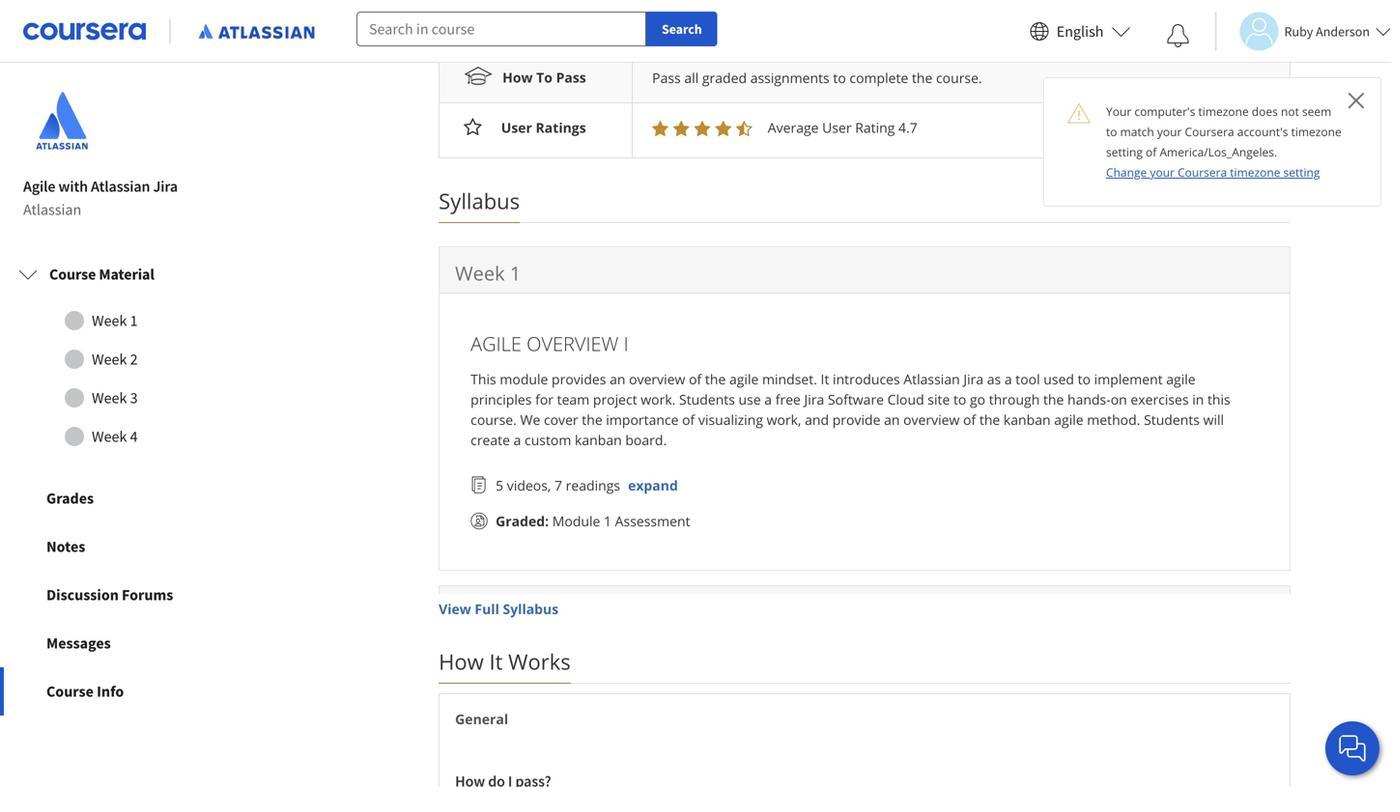 Task type: vqa. For each thing, say whether or not it's contained in the screenshot.
right it
yes



Task type: locate. For each thing, give the bounding box(es) containing it.
week left 2
[[92, 350, 127, 369]]

0 vertical spatial jira
[[153, 177, 178, 196]]

jira up course material dropdown button
[[153, 177, 178, 196]]

a down we
[[514, 431, 521, 449]]

expand button
[[628, 475, 678, 496]]

it left works
[[490, 647, 503, 676]]

timezone up america/los_angeles.
[[1199, 103, 1249, 119]]

the down team
[[582, 411, 603, 429]]

2 horizontal spatial atlassian
[[904, 370, 960, 388]]

through
[[990, 390, 1040, 409]]

timezone
[[1199, 103, 1249, 119], [1292, 124, 1342, 140], [1231, 164, 1281, 180]]

1 vertical spatial overview
[[904, 411, 960, 429]]

your down 'computer's'
[[1158, 124, 1183, 140]]

jira left "as"
[[964, 370, 984, 388]]

all
[[685, 69, 699, 87]]

coursera
[[1186, 124, 1235, 140], [1178, 164, 1228, 180]]

atlassian right 'with' at the top left of page
[[91, 177, 150, 196]]

atlassian image
[[23, 82, 101, 160]]

,
[[548, 476, 551, 495]]

1 horizontal spatial setting
[[1284, 164, 1321, 180]]

2 horizontal spatial a
[[1005, 370, 1013, 388]]

graded
[[496, 512, 545, 530]]

1 horizontal spatial it
[[821, 370, 830, 388]]

0 horizontal spatial kanban
[[575, 431, 622, 449]]

setting up change
[[1107, 144, 1143, 160]]

2 horizontal spatial agile
[[1167, 370, 1196, 388]]

✕
[[1348, 84, 1366, 116]]

english button
[[1022, 0, 1139, 63]]

1 vertical spatial 1
[[130, 311, 138, 331]]

2 horizontal spatial jira
[[964, 370, 984, 388]]

your
[[1158, 124, 1183, 140], [1151, 164, 1175, 180]]

how left 'to'
[[503, 68, 533, 87]]

to
[[537, 68, 553, 87]]

0 horizontal spatial an
[[610, 370, 626, 388]]

course info link
[[0, 668, 278, 716]]

0 vertical spatial a
[[1005, 370, 1013, 388]]

week 1 up the week 2
[[92, 311, 138, 331]]

material
[[99, 265, 155, 284]]

2 horizontal spatial 1
[[604, 512, 612, 530]]

ruby
[[1285, 23, 1314, 40]]

user ratings
[[501, 118, 586, 137]]

show notifications image
[[1167, 24, 1190, 47]]

0 vertical spatial 1
[[510, 260, 521, 286]]

2
[[130, 350, 138, 369]]

:
[[545, 512, 549, 530]]

how it works
[[439, 647, 571, 676]]

week
[[455, 260, 505, 286], [92, 311, 127, 331], [92, 350, 127, 369], [92, 389, 127, 408], [92, 427, 127, 447]]

in
[[1193, 390, 1205, 409]]

course inside dropdown button
[[49, 265, 96, 284]]

1 horizontal spatial user
[[823, 118, 852, 137]]

2 vertical spatial a
[[514, 431, 521, 449]]

agile with atlassian jira atlassian
[[23, 177, 178, 219]]

1 vertical spatial kanban
[[575, 431, 622, 449]]

2 vertical spatial jira
[[805, 390, 825, 409]]

mindset.
[[763, 370, 818, 388]]

week up agile
[[455, 260, 505, 286]]

week up the week 2
[[92, 311, 127, 331]]

1 horizontal spatial kanban
[[1004, 411, 1051, 429]]

0 vertical spatial course
[[49, 265, 96, 284]]

assessment
[[615, 512, 691, 530]]

1 vertical spatial course.
[[471, 411, 517, 429]]

0 horizontal spatial a
[[514, 431, 521, 449]]

we
[[520, 411, 541, 429]]

your right change
[[1151, 164, 1175, 180]]

jira inside agile with atlassian jira atlassian
[[153, 177, 178, 196]]

coursera down america/los_angeles.
[[1178, 164, 1228, 180]]

of left visualizing
[[682, 411, 695, 429]]

0 horizontal spatial it
[[490, 647, 503, 676]]

of down the match
[[1146, 144, 1157, 160]]

0 horizontal spatial students
[[680, 390, 735, 409]]

0 vertical spatial how
[[503, 68, 533, 87]]

timezone down seem
[[1292, 124, 1342, 140]]

atlassian down 'agile'
[[23, 200, 81, 219]]

1 right module
[[604, 512, 612, 530]]

1 vertical spatial jira
[[964, 370, 984, 388]]

coursera up america/los_angeles.
[[1186, 124, 1235, 140]]

a
[[1005, 370, 1013, 388], [765, 390, 772, 409], [514, 431, 521, 449]]

of down go
[[964, 411, 976, 429]]

atlassian
[[91, 177, 150, 196], [23, 200, 81, 219], [904, 370, 960, 388]]

1 vertical spatial students
[[1144, 411, 1200, 429]]

0 horizontal spatial pass
[[556, 68, 586, 87]]

timezone mismatch warning modal dialog
[[1044, 77, 1382, 207]]

1 horizontal spatial how
[[503, 68, 533, 87]]

user left ratings
[[501, 118, 532, 137]]

this module provides an overview of the agile mindset. it introduces atlassian jira as a tool used to implement agile principles for team project work. students use a free jira software cloud site to go through the hands-on exercises in this course. we cover the importance of visualizing work, and provide an overview of the kanban agile method. students will create a custom kanban board.
[[471, 370, 1231, 449]]

does
[[1252, 103, 1279, 119]]

course. right complete
[[937, 69, 983, 87]]

it
[[821, 370, 830, 388], [490, 647, 503, 676]]

overview down site
[[904, 411, 960, 429]]

students
[[680, 390, 735, 409], [1144, 411, 1200, 429]]

how to pass
[[503, 68, 586, 87]]

discussion
[[46, 586, 119, 605]]

0 vertical spatial it
[[821, 370, 830, 388]]

america/los_angeles.
[[1160, 144, 1278, 160]]

pass left 'all'
[[653, 69, 681, 87]]

0 horizontal spatial setting
[[1107, 144, 1143, 160]]

week 4
[[92, 427, 138, 447]]

it inside this module provides an overview of the agile mindset. it introduces atlassian jira as a tool used to implement agile principles for team project work. students use a free jira software cloud site to go through the hands-on exercises in this course. we cover the importance of visualizing work, and provide an overview of the kanban agile method. students will create a custom kanban board.
[[821, 370, 830, 388]]

week 1 up agile
[[455, 260, 521, 286]]

week for week 3 link at the left
[[92, 389, 127, 408]]

1 horizontal spatial atlassian
[[91, 177, 150, 196]]

5
[[496, 476, 504, 495]]

and
[[805, 411, 829, 429]]

1 horizontal spatial course.
[[937, 69, 983, 87]]

2 vertical spatial 1
[[604, 512, 612, 530]]

syllabus
[[439, 186, 520, 215], [503, 600, 559, 618]]

kanban down cover
[[575, 431, 622, 449]]

free
[[776, 390, 801, 409]]

course material button
[[3, 247, 275, 302]]

0 horizontal spatial agile
[[730, 370, 759, 388]]

jira up the and
[[805, 390, 825, 409]]

week left 4
[[92, 427, 127, 447]]

the
[[912, 69, 933, 87], [706, 370, 726, 388], [1044, 390, 1065, 409], [582, 411, 603, 429], [980, 411, 1001, 429]]

course
[[49, 265, 96, 284], [46, 682, 94, 702]]

1 vertical spatial an
[[884, 411, 900, 429]]

it right mindset. at right
[[821, 370, 830, 388]]

1 vertical spatial a
[[765, 390, 772, 409]]

0 horizontal spatial week 1
[[92, 311, 138, 331]]

view
[[439, 600, 471, 618]]

0 vertical spatial students
[[680, 390, 735, 409]]

1
[[510, 260, 521, 286], [130, 311, 138, 331], [604, 512, 612, 530]]

atlassian up site
[[904, 370, 960, 388]]

average
[[768, 118, 819, 137]]

to down your
[[1107, 124, 1118, 140]]

messages link
[[0, 620, 278, 668]]

an up project
[[610, 370, 626, 388]]

go
[[970, 390, 986, 409]]

course.
[[937, 69, 983, 87], [471, 411, 517, 429]]

chat with us image
[[1338, 734, 1369, 765]]

agile down hands-
[[1055, 411, 1084, 429]]

to inside your computer's timezone does not seem to match your coursera account's timezone setting of america/los_angeles. change your coursera timezone setting
[[1107, 124, 1118, 140]]

videos
[[507, 476, 548, 495]]

2 vertical spatial timezone
[[1231, 164, 1281, 180]]

0 horizontal spatial 1
[[130, 311, 138, 331]]

search
[[662, 20, 702, 38]]

assignments
[[751, 69, 830, 87]]

0 horizontal spatial user
[[501, 118, 532, 137]]

students down exercises
[[1144, 411, 1200, 429]]

atlassian inside this module provides an overview of the agile mindset. it introduces atlassian jira as a tool used to implement agile principles for team project work. students use a free jira software cloud site to go through the hands-on exercises in this course. we cover the importance of visualizing work, and provide an overview of the kanban agile method. students will create a custom kanban board.
[[904, 370, 960, 388]]

a right the 'use'
[[765, 390, 772, 409]]

1 horizontal spatial week 1
[[455, 260, 521, 286]]

1 vertical spatial how
[[439, 647, 484, 676]]

0 horizontal spatial jira
[[153, 177, 178, 196]]

week left 3
[[92, 389, 127, 408]]

agile overview i
[[471, 330, 629, 357]]

2 vertical spatial atlassian
[[904, 370, 960, 388]]

user left 'rating'
[[823, 118, 852, 137]]

user
[[501, 118, 532, 137], [823, 118, 852, 137]]

timezone down account's
[[1231, 164, 1281, 180]]

course left material
[[49, 265, 96, 284]]

an
[[610, 370, 626, 388], [884, 411, 900, 429]]

pass right 'to'
[[556, 68, 586, 87]]

week for "week 4" link
[[92, 427, 127, 447]]

1 vertical spatial syllabus
[[503, 600, 559, 618]]

0 vertical spatial atlassian
[[91, 177, 150, 196]]

jira
[[153, 177, 178, 196], [964, 370, 984, 388], [805, 390, 825, 409]]

cover
[[544, 411, 579, 429]]

1 horizontal spatial 1
[[510, 260, 521, 286]]

0 vertical spatial overview
[[629, 370, 686, 388]]

the up visualizing
[[706, 370, 726, 388]]

agile up the 'use'
[[730, 370, 759, 388]]

1 up 2
[[130, 311, 138, 331]]

setting down account's
[[1284, 164, 1321, 180]]

syllabus inside view full syllabus button
[[503, 600, 559, 618]]

cloud
[[888, 390, 925, 409]]

1 vertical spatial your
[[1151, 164, 1175, 180]]

kanban down through
[[1004, 411, 1051, 429]]

a right "as"
[[1005, 370, 1013, 388]]

0 horizontal spatial how
[[439, 647, 484, 676]]

0 horizontal spatial course.
[[471, 411, 517, 429]]

discussion forums
[[46, 586, 173, 605]]

to up hands-
[[1078, 370, 1091, 388]]

how down view
[[439, 647, 484, 676]]

method.
[[1088, 411, 1141, 429]]

1 vertical spatial course
[[46, 682, 94, 702]]

1 vertical spatial setting
[[1284, 164, 1321, 180]]

notes link
[[0, 523, 278, 571]]

how
[[503, 68, 533, 87], [439, 647, 484, 676]]

kanban
[[1004, 411, 1051, 429], [575, 431, 622, 449]]

overview
[[629, 370, 686, 388], [904, 411, 960, 429]]

overview up work.
[[629, 370, 686, 388]]

search button
[[647, 12, 718, 46]]

agile up in
[[1167, 370, 1196, 388]]

works
[[509, 647, 571, 676]]

the right complete
[[912, 69, 933, 87]]

course. up create
[[471, 411, 517, 429]]

1 horizontal spatial a
[[765, 390, 772, 409]]

students up visualizing
[[680, 390, 735, 409]]

help center image
[[1342, 737, 1365, 761]]

0 vertical spatial timezone
[[1199, 103, 1249, 119]]

1 up agile
[[510, 260, 521, 286]]

setting
[[1107, 144, 1143, 160], [1284, 164, 1321, 180]]

0 horizontal spatial atlassian
[[23, 200, 81, 219]]

week 2 link
[[18, 340, 260, 379]]

an down cloud
[[884, 411, 900, 429]]

course left the info
[[46, 682, 94, 702]]

1 horizontal spatial students
[[1144, 411, 1200, 429]]



Task type: describe. For each thing, give the bounding box(es) containing it.
view full syllabus button
[[439, 599, 559, 619]]

visualizing
[[699, 411, 764, 429]]

of inside your computer's timezone does not seem to match your coursera account's timezone setting of america/los_angeles. change your coursera timezone setting
[[1146, 144, 1157, 160]]

1 horizontal spatial an
[[884, 411, 900, 429]]

week 1 link
[[18, 302, 260, 340]]

week for week 2 link
[[92, 350, 127, 369]]

ruby anderson
[[1285, 23, 1371, 40]]

match
[[1121, 124, 1155, 140]]

forums
[[122, 586, 173, 605]]

agile
[[23, 177, 55, 196]]

week 3 link
[[18, 379, 260, 418]]

to left complete
[[834, 69, 846, 87]]

coursera image
[[23, 16, 146, 47]]

principles
[[471, 390, 532, 409]]

course. inside this module provides an overview of the agile mindset. it introduces atlassian jira as a tool used to implement agile principles for team project work. students use a free jira software cloud site to go through the hands-on exercises in this course. we cover the importance of visualizing work, and provide an overview of the kanban agile method. students will create a custom kanban board.
[[471, 411, 517, 429]]

provides
[[552, 370, 606, 388]]

create
[[471, 431, 510, 449]]

team
[[557, 390, 590, 409]]

as
[[988, 370, 1002, 388]]

0 vertical spatial setting
[[1107, 144, 1143, 160]]

graded : module 1 assessment
[[496, 512, 691, 530]]

view full syllabus
[[439, 600, 559, 618]]

week 4 link
[[18, 418, 260, 456]]

agile
[[471, 330, 522, 357]]

grades
[[46, 489, 94, 508]]

for
[[536, 390, 554, 409]]

7
[[555, 476, 563, 495]]

1 horizontal spatial pass
[[653, 69, 681, 87]]

with
[[58, 177, 88, 196]]

site
[[928, 390, 950, 409]]

how for how it works
[[439, 647, 484, 676]]

change your coursera timezone setting link
[[1107, 164, 1321, 180]]

0 vertical spatial week 1
[[455, 260, 521, 286]]

0 vertical spatial kanban
[[1004, 411, 1051, 429]]

grades link
[[0, 475, 278, 523]]

discussion forums link
[[0, 571, 278, 620]]

importance
[[606, 411, 679, 429]]

project
[[593, 390, 638, 409]]

software
[[828, 390, 884, 409]]

the down used
[[1044, 390, 1065, 409]]

0 vertical spatial coursera
[[1186, 124, 1235, 140]]

not
[[1282, 103, 1300, 119]]

0 vertical spatial course.
[[937, 69, 983, 87]]

1 vertical spatial coursera
[[1178, 164, 1228, 180]]

provide
[[833, 411, 881, 429]]

seem
[[1303, 103, 1332, 119]]

week 2
[[92, 350, 138, 369]]

1 horizontal spatial jira
[[805, 390, 825, 409]]

pass all graded assignments to complete the course.
[[653, 69, 983, 87]]

hands-
[[1068, 390, 1111, 409]]

✕ button
[[1348, 84, 1366, 116]]

1 vertical spatial timezone
[[1292, 124, 1342, 140]]

warning image
[[1068, 101, 1091, 125]]

complete
[[850, 69, 909, 87]]

week for week 1 link
[[92, 311, 127, 331]]

change
[[1107, 164, 1148, 180]]

the down go
[[980, 411, 1001, 429]]

readings
[[566, 476, 621, 495]]

1 vertical spatial week 1
[[92, 311, 138, 331]]

assignment image
[[471, 513, 488, 530]]

work,
[[767, 411, 802, 429]]

to left go
[[954, 390, 967, 409]]

tool
[[1016, 370, 1041, 388]]

overview
[[527, 330, 619, 357]]

english
[[1057, 22, 1104, 41]]

ruby anderson button
[[1215, 12, 1392, 51]]

0 horizontal spatial overview
[[629, 370, 686, 388]]

use
[[739, 390, 761, 409]]

ratings
[[536, 118, 586, 137]]

module
[[500, 370, 548, 388]]

course for course material
[[49, 265, 96, 284]]

1 vertical spatial it
[[490, 647, 503, 676]]

full
[[475, 600, 500, 618]]

1 horizontal spatial agile
[[1055, 411, 1084, 429]]

0 vertical spatial syllabus
[[439, 186, 520, 215]]

average user rating 4.7
[[768, 118, 918, 137]]

Search in course text field
[[357, 12, 647, 46]]

4.7
[[899, 118, 918, 137]]

will
[[1204, 411, 1225, 429]]

0 vertical spatial an
[[610, 370, 626, 388]]

implement
[[1095, 370, 1163, 388]]

used
[[1044, 370, 1075, 388]]

1 vertical spatial atlassian
[[23, 200, 81, 219]]

how for how to pass
[[503, 68, 533, 87]]

course material
[[49, 265, 155, 284]]

anderson
[[1317, 23, 1371, 40]]

of up visualizing
[[689, 370, 702, 388]]

2 user from the left
[[823, 118, 852, 137]]

your
[[1107, 103, 1132, 119]]

1 horizontal spatial overview
[[904, 411, 960, 429]]

course for course info
[[46, 682, 94, 702]]

1 user from the left
[[501, 118, 532, 137]]

this
[[1208, 390, 1231, 409]]

graded
[[703, 69, 747, 87]]

board.
[[626, 431, 667, 449]]

messages
[[46, 634, 111, 653]]

3
[[130, 389, 138, 408]]

stacked file image
[[471, 477, 488, 494]]

0 vertical spatial your
[[1158, 124, 1183, 140]]

4
[[130, 427, 138, 447]]

week 3
[[92, 389, 138, 408]]

exercises
[[1131, 390, 1189, 409]]

work.
[[641, 390, 676, 409]]

computer's
[[1135, 103, 1196, 119]]

your computer's timezone does not seem to match your coursera account's timezone setting of america/los_angeles. change your coursera timezone setting
[[1107, 103, 1342, 180]]

5 videos , 7 readings expand
[[496, 476, 678, 495]]

this
[[471, 370, 497, 388]]

account's
[[1238, 124, 1289, 140]]



